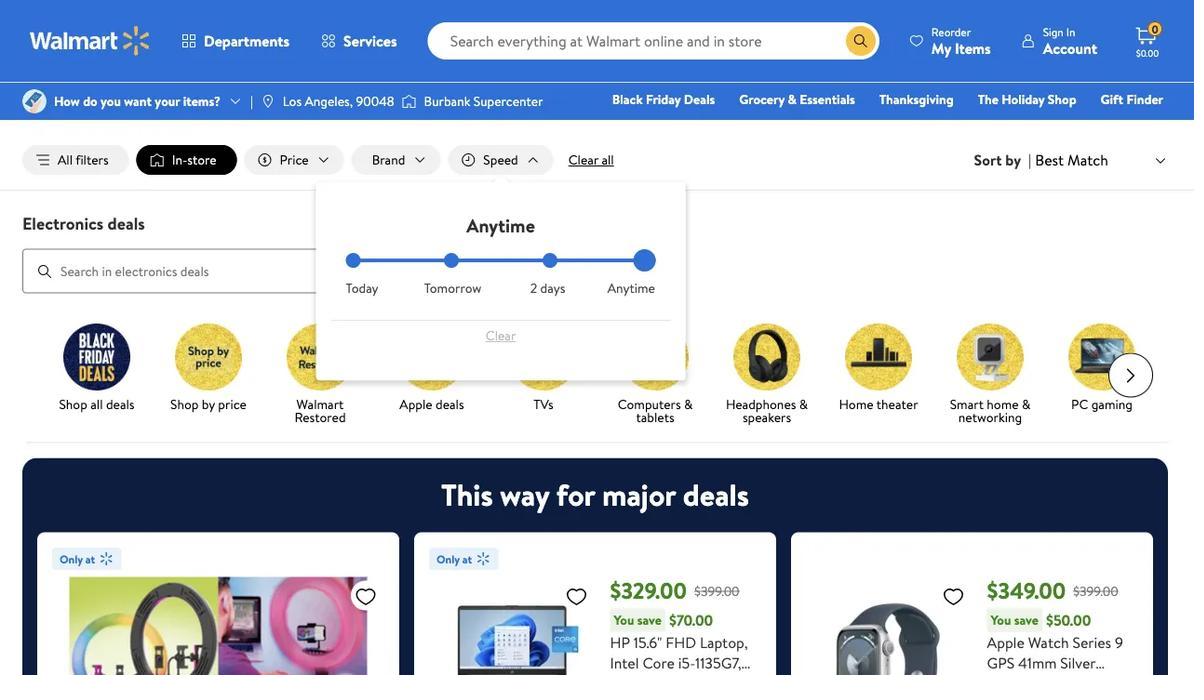 Task type: locate. For each thing, give the bounding box(es) containing it.
speakers
[[743, 408, 791, 426]]

only at inside $329.00 group
[[437, 552, 472, 567]]

0 vertical spatial by
[[1006, 150, 1021, 170]]

1 vertical spatial apple
[[987, 633, 1025, 653]]

$329.00 $399.00
[[610, 576, 740, 607]]

0 horizontal spatial only
[[60, 552, 83, 567]]

$349.00 $399.00
[[987, 576, 1119, 607]]

0 horizontal spatial you
[[614, 612, 634, 630]]

0
[[1152, 21, 1158, 37]]

at
[[85, 552, 95, 567], [462, 552, 472, 567]]

services
[[344, 31, 397, 51]]

0 vertical spatial electronics
[[661, 116, 724, 134]]

$399.00 inside the "$349.00 $399.00"
[[1073, 583, 1119, 601]]

& right home
[[1022, 395, 1031, 413]]

$399.00 inside $329.00 $399.00
[[694, 583, 740, 601]]

0 vertical spatial home
[[823, 116, 858, 134]]

$70.00
[[669, 611, 713, 631]]

all inside button
[[602, 151, 614, 169]]

& right tablets
[[684, 395, 693, 413]]

way
[[500, 475, 549, 516]]

by left price
[[202, 395, 215, 413]]

256gb
[[682, 674, 727, 676]]

1 save from the left
[[637, 612, 662, 630]]

home for home theater
[[839, 395, 874, 413]]

1 horizontal spatial |
[[1029, 150, 1032, 170]]

apple inside "you save $50.00 apple watch series 9 gps 41mm silver aluminum case wi"
[[987, 633, 1025, 653]]

Search in electronics deals search field
[[22, 249, 585, 294]]

home left "theater"
[[839, 395, 874, 413]]

2 $399.00 from the left
[[1073, 583, 1119, 601]]

clear right speed
[[568, 151, 599, 169]]

walmart+
[[1108, 116, 1163, 134]]

save inside "you save $50.00 apple watch series 9 gps 41mm silver aluminum case wi"
[[1014, 612, 1039, 630]]

networking
[[959, 408, 1022, 426]]

friday
[[646, 90, 681, 108]]

& for headphones
[[799, 395, 808, 413]]

don't
[[641, 10, 695, 42]]

$50.00
[[1046, 611, 1091, 631]]

0 vertical spatial apple
[[400, 395, 432, 413]]

8gb
[[610, 674, 639, 676]]

miss
[[701, 10, 743, 42]]

0 horizontal spatial  image
[[22, 89, 47, 114]]

by for shop
[[202, 395, 215, 413]]

home link
[[815, 115, 866, 135]]

anytime up how fast do you want your order? option group
[[467, 212, 535, 238]]

1 vertical spatial anytime
[[608, 279, 655, 297]]

epic
[[417, 10, 459, 42]]

departments button
[[166, 19, 305, 63]]

0 horizontal spatial by
[[202, 395, 215, 413]]

1 $399.00 from the left
[[694, 583, 740, 601]]

walmart+ link
[[1100, 115, 1172, 135]]

only at for 'only at' group
[[60, 552, 95, 567]]

1 horizontal spatial all
[[602, 151, 614, 169]]

 image right 90048
[[402, 92, 417, 111]]

1135g7,
[[695, 653, 741, 674]]

all down "black" in the top right of the page
[[602, 151, 614, 169]]

at inside group
[[85, 552, 95, 567]]

shop inside "link"
[[771, 116, 799, 134]]

2 you from the left
[[991, 612, 1011, 630]]

burbank
[[424, 92, 470, 110]]

case
[[1056, 674, 1087, 676]]

0 horizontal spatial all
[[90, 395, 103, 413]]

& for grocery
[[788, 90, 797, 108]]

2 at from the left
[[462, 552, 472, 567]]

clear down how fast do you want your order? option group
[[486, 327, 516, 345]]

2 only from the left
[[437, 552, 460, 567]]

1 horizontal spatial anytime
[[608, 279, 655, 297]]

pc gaming link
[[1054, 324, 1150, 415]]

 image left the los
[[260, 94, 275, 109]]

one
[[1021, 116, 1049, 134]]

1 vertical spatial |
[[1029, 150, 1032, 170]]

electronics down deals
[[661, 116, 724, 134]]

one debit link
[[1012, 115, 1092, 135]]

anytime inside how fast do you want your order? option group
[[608, 279, 655, 297]]

save down $349.00 at the right of the page
[[1014, 612, 1039, 630]]

| left best on the right top
[[1029, 150, 1032, 170]]

1 at from the left
[[85, 552, 95, 567]]

electronics inside gift finder electronics
[[661, 116, 724, 134]]

90048
[[356, 92, 394, 110]]

 image for los
[[260, 94, 275, 109]]

you inside you save $70.00 hp 15.6" fhd laptop, intel core i5-1135g7, 8gb ram, 256gb ss
[[614, 612, 634, 630]]

all down shop all deals image
[[90, 395, 103, 413]]

1 horizontal spatial only
[[437, 552, 460, 567]]

clear search field text image
[[824, 34, 838, 48]]

1 only from the left
[[60, 552, 83, 567]]

Walmart Site-Wide search field
[[428, 22, 879, 60]]

brand
[[372, 151, 405, 169]]

electronics up search image on the left top
[[22, 212, 104, 235]]

smart home and networking image
[[957, 324, 1024, 391]]

walmart
[[297, 395, 344, 413]]

0 vertical spatial clear
[[568, 151, 599, 169]]

you inside "you save $50.00 apple watch series 9 gps 41mm silver aluminum case wi"
[[991, 612, 1011, 630]]

& right grocery
[[788, 90, 797, 108]]

fashion
[[882, 116, 925, 134]]

in-store
[[172, 151, 216, 169]]

sign in to add to favorites list, apple watch series 9 gps 41mm silver aluminum case with storm blue sport band - s/m image
[[942, 585, 965, 608]]

$0.00
[[1136, 47, 1159, 59]]

shop right the toy
[[771, 116, 799, 134]]

1 horizontal spatial $399.00
[[1073, 583, 1119, 601]]

computers & tablets link
[[607, 324, 704, 428]]

while
[[458, 57, 485, 73]]

shop by price
[[170, 395, 247, 413]]

1 only at from the left
[[60, 552, 95, 567]]

 image
[[22, 89, 47, 114], [402, 92, 417, 111], [260, 94, 275, 109]]

1 horizontal spatial apple
[[987, 633, 1025, 653]]

only inside $329.00 group
[[437, 552, 460, 567]]

0 horizontal spatial anytime
[[467, 212, 535, 238]]

account
[[1043, 38, 1097, 58]]

1 vertical spatial home
[[839, 395, 874, 413]]

& inside computers & tablets
[[684, 395, 693, 413]]

0 horizontal spatial at
[[85, 552, 95, 567]]

1 you from the left
[[614, 612, 634, 630]]

computers and tablets image
[[622, 324, 689, 391]]

| left the los
[[250, 92, 253, 110]]

my
[[932, 38, 951, 58]]

only at for $329.00 group
[[437, 552, 472, 567]]

anytime
[[467, 212, 535, 238], [608, 279, 655, 297]]

one debit
[[1021, 116, 1084, 134]]

los angeles, 90048
[[283, 92, 394, 110]]

not
[[710, 57, 727, 73]]

1 vertical spatial all
[[90, 395, 103, 413]]

best match
[[1035, 150, 1109, 170]]

apple down apple deals image at the left of page
[[400, 395, 432, 413]]

thanksgiving
[[879, 90, 954, 108]]

by right sort
[[1006, 150, 1021, 170]]

by
[[1006, 150, 1021, 170], [202, 395, 215, 413]]

last.
[[528, 57, 547, 73]]

1 horizontal spatial only at
[[437, 552, 472, 567]]

41mm
[[1018, 653, 1057, 674]]

1 horizontal spatial electronics
[[661, 116, 724, 134]]

ram,
[[642, 674, 678, 676]]

& right speakers on the bottom right of the page
[[799, 395, 808, 413]]

only at inside group
[[60, 552, 95, 567]]

by inside "sort and filter section" element
[[1006, 150, 1021, 170]]

tomorrow
[[424, 279, 481, 297]]

1 vertical spatial by
[[202, 395, 215, 413]]

2 only at from the left
[[437, 552, 472, 567]]

registry
[[949, 116, 997, 134]]

sort and filter section element
[[0, 130, 1194, 190]]

best match button
[[1032, 148, 1172, 172]]

 image left how
[[22, 89, 47, 114]]

fashion link
[[873, 115, 933, 135]]

$399.00 up $50.00
[[1073, 583, 1119, 601]]

shop up the debit
[[1048, 90, 1077, 108]]

deals down shop all deals image
[[106, 395, 135, 413]]

0 horizontal spatial save
[[637, 612, 662, 630]]

home down essentials
[[823, 116, 858, 134]]

Anytime radio
[[641, 253, 656, 268]]

walmart restored link
[[272, 324, 369, 428]]

supercenter
[[474, 92, 543, 110]]

for
[[556, 475, 595, 516]]

1 horizontal spatial you
[[991, 612, 1011, 630]]

los
[[283, 92, 302, 110]]

None radio
[[543, 253, 557, 268]]

0 horizontal spatial electronics
[[22, 212, 104, 235]]

next slide for chipmodulewithimages list image
[[1109, 353, 1153, 398]]

deals down filters
[[108, 212, 145, 235]]

1 horizontal spatial by
[[1006, 150, 1021, 170]]

deals right major
[[683, 475, 749, 516]]

$399.00 up $70.00
[[694, 583, 740, 601]]

1 vertical spatial electronics
[[22, 212, 104, 235]]

1 horizontal spatial  image
[[260, 94, 275, 109]]

0 horizontal spatial only at
[[60, 552, 95, 567]]

may
[[688, 57, 707, 73]]

deals inside search box
[[108, 212, 145, 235]]

shop left price
[[170, 395, 199, 413]]

tvs
[[534, 395, 554, 413]]

1 horizontal spatial save
[[1014, 612, 1039, 630]]

save inside you save $70.00 hp 15.6" fhd laptop, intel core i5-1135g7, 8gb ram, 256gb ss
[[637, 612, 662, 630]]

electronics deals
[[22, 212, 145, 235]]

 image for how
[[22, 89, 47, 114]]

at inside $329.00 group
[[462, 552, 472, 567]]

you down $349.00 at the right of the page
[[991, 612, 1011, 630]]

2 save from the left
[[1014, 612, 1039, 630]]

0 horizontal spatial $399.00
[[694, 583, 740, 601]]

2 horizontal spatial  image
[[402, 92, 417, 111]]

clear inside "sort and filter section" element
[[568, 151, 599, 169]]

sign
[[1043, 24, 1064, 40]]

anytime down anytime radio
[[608, 279, 655, 297]]

in-
[[172, 151, 187, 169]]

0 vertical spatial anytime
[[467, 212, 535, 238]]

&
[[788, 90, 797, 108], [684, 395, 693, 413], [799, 395, 808, 413], [1022, 395, 1031, 413]]

grocery & essentials link
[[731, 89, 864, 109]]

only
[[60, 552, 83, 567], [437, 552, 460, 567]]

None range field
[[346, 259, 656, 263]]

electronics
[[661, 116, 724, 134], [22, 212, 104, 235]]

$349.00
[[987, 576, 1066, 607]]

apple deals
[[400, 395, 464, 413]]

0 horizontal spatial |
[[250, 92, 253, 110]]

1 horizontal spatial at
[[462, 552, 472, 567]]

save up 15.6"
[[637, 612, 662, 630]]

0 horizontal spatial clear
[[486, 327, 516, 345]]

toy shop
[[749, 116, 799, 134]]

 image for burbank
[[402, 92, 417, 111]]

tvs image
[[510, 324, 577, 391]]

1 vertical spatial clear
[[486, 327, 516, 345]]

& inside headphones & speakers
[[799, 395, 808, 413]]

toy shop link
[[740, 115, 808, 135]]

in
[[1066, 24, 1075, 40]]

you up hp
[[614, 612, 634, 630]]

only inside group
[[60, 552, 83, 567]]

by inside 'link'
[[202, 395, 215, 413]]

home
[[823, 116, 858, 134], [839, 395, 874, 413]]

the holiday shop
[[978, 90, 1077, 108]]

apple up aluminum
[[987, 633, 1025, 653]]

clear for clear
[[486, 327, 516, 345]]

1 horizontal spatial clear
[[568, 151, 599, 169]]

clear for clear all
[[568, 151, 599, 169]]

this
[[441, 475, 493, 516]]

0 vertical spatial all
[[602, 151, 614, 169]]



Task type: describe. For each thing, give the bounding box(es) containing it.
gift
[[1101, 90, 1124, 108]]

deals
[[684, 90, 715, 108]]

& inside smart home & networking
[[1022, 395, 1031, 413]]

clear button
[[346, 321, 656, 351]]

all
[[58, 151, 73, 169]]

laptop,
[[700, 633, 748, 653]]

only at group
[[52, 548, 384, 676]]

watch
[[1028, 633, 1069, 653]]

no
[[550, 57, 564, 73]]

you save $70.00 hp 15.6" fhd laptop, intel core i5-1135g7, 8gb ram, 256gb ss
[[610, 611, 760, 676]]

9
[[1115, 633, 1123, 653]]

checks.
[[588, 57, 623, 73]]

shop all deals image
[[63, 324, 130, 391]]

smart home & networking
[[950, 395, 1031, 426]]

clear all
[[568, 151, 614, 169]]

walmart restored image
[[287, 324, 354, 391]]

Tomorrow radio
[[444, 253, 459, 268]]

Electronics deals search field
[[0, 212, 1194, 294]]

home for home
[[823, 116, 858, 134]]

at for $329.00 group
[[462, 552, 472, 567]]

quantities.
[[405, 57, 455, 73]]

walmart image
[[30, 26, 151, 56]]

grocery
[[739, 90, 785, 108]]

core
[[643, 653, 675, 674]]

pc
[[1071, 395, 1088, 413]]

at for 'only at' group
[[85, 552, 95, 567]]

black friday deals
[[612, 90, 715, 108]]

speed
[[483, 151, 518, 169]]

the holiday shop link
[[970, 89, 1085, 109]]

match
[[1068, 150, 1109, 170]]

save for $349.00
[[1014, 612, 1039, 630]]

apple deals link
[[383, 324, 480, 415]]

tablets
[[636, 408, 674, 426]]

it!
[[749, 10, 770, 42]]

fhd
[[666, 633, 696, 653]]

sign in account
[[1043, 24, 1097, 58]]

the
[[978, 90, 999, 108]]

all for shop
[[90, 395, 103, 413]]

Search search field
[[428, 22, 879, 60]]

headphones
[[726, 395, 796, 413]]

limited
[[367, 57, 403, 73]]

grocery & essentials
[[739, 90, 855, 108]]

in-
[[788, 57, 800, 73]]

supplies
[[487, 57, 526, 73]]

home theater image
[[845, 324, 912, 391]]

black friday deals link
[[604, 89, 724, 109]]

deals down apple deals image at the left of page
[[436, 395, 464, 413]]

headphones & speakers link
[[719, 324, 815, 428]]

home theater link
[[830, 324, 927, 415]]

how fast do you want your order? option group
[[346, 253, 656, 297]]

store.
[[800, 57, 828, 73]]

registry link
[[941, 115, 1005, 135]]

holiday
[[1002, 90, 1045, 108]]

search icon image
[[853, 34, 868, 48]]

thanksgiving link
[[871, 89, 962, 109]]

sign in to add to favorites list, hp 15.6" fhd laptop, intel core i5-1135g7, 8gb ram, 256gb ssd, silver, windows 11 home, 15-dy2795wm image
[[565, 585, 588, 608]]

shop by price image
[[175, 324, 242, 391]]

0 horizontal spatial apple
[[400, 395, 432, 413]]

only for 'only at' group
[[60, 552, 83, 567]]

sign in to add to favorites list, vivitar 18" led rgb ring light with tripod, phone holder usb charging ports, and wireless remote image
[[355, 585, 377, 608]]

& for computers
[[684, 395, 693, 413]]

toy
[[749, 116, 767, 134]]

smart
[[950, 395, 984, 413]]

today
[[346, 279, 378, 297]]

you for $329.00
[[614, 612, 634, 630]]

restored
[[295, 408, 346, 426]]

you for $349.00
[[991, 612, 1011, 630]]

limited quantities. while supplies last. no rain checks. select items may not be available in-store.
[[367, 57, 828, 73]]

home
[[987, 395, 1019, 413]]

intel
[[610, 653, 639, 674]]

all for clear
[[602, 151, 614, 169]]

top
[[545, 10, 580, 42]]

save for $329.00
[[637, 612, 662, 630]]

by for sort
[[1006, 150, 1021, 170]]

theater
[[877, 395, 918, 413]]

sort
[[974, 150, 1002, 170]]

select
[[626, 57, 656, 73]]

shop inside 'link'
[[170, 395, 199, 413]]

$399.00 for $349.00
[[1073, 583, 1119, 601]]

days
[[540, 279, 565, 297]]

gifts.
[[585, 10, 635, 42]]

want
[[124, 92, 152, 110]]

rain
[[567, 57, 585, 73]]

search image
[[37, 264, 52, 279]]

pc gaming image
[[1069, 324, 1136, 391]]

you save $50.00 apple watch series 9 gps 41mm silver aluminum case wi
[[987, 611, 1134, 676]]

series
[[1073, 633, 1111, 653]]

reorder my items
[[932, 24, 991, 58]]

burbank supercenter
[[424, 92, 543, 110]]

gps
[[987, 653, 1015, 674]]

electronics inside search box
[[22, 212, 104, 235]]

hp
[[610, 633, 630, 653]]

headphones & speakers
[[726, 395, 808, 426]]

shop down shop all deals image
[[59, 395, 87, 413]]

headphones and speakers image
[[733, 324, 800, 391]]

sort by |
[[974, 150, 1032, 170]]

$349.00 group
[[806, 548, 1138, 676]]

$399.00 for $329.00
[[694, 583, 740, 601]]

smart home & networking link
[[942, 324, 1039, 428]]

essentials
[[800, 90, 855, 108]]

$329.00 group
[[429, 548, 761, 676]]

0 vertical spatial |
[[250, 92, 253, 110]]

$329.00
[[610, 576, 687, 607]]

only for $329.00 group
[[437, 552, 460, 567]]

apple deals image
[[398, 324, 465, 391]]

price
[[218, 395, 247, 413]]

computers & tablets
[[618, 395, 693, 426]]

aluminum
[[987, 674, 1052, 676]]

Today radio
[[346, 253, 361, 268]]

walmart restored
[[295, 395, 346, 426]]

do
[[83, 92, 97, 110]]

tvs link
[[495, 324, 592, 415]]

you
[[101, 92, 121, 110]]

departments
[[204, 31, 290, 51]]

major
[[602, 475, 676, 516]]

computers
[[618, 395, 681, 413]]

savings.
[[464, 10, 540, 42]]

electronics link
[[653, 115, 733, 135]]

| inside "sort and filter section" element
[[1029, 150, 1032, 170]]



Task type: vqa. For each thing, say whether or not it's contained in the screenshot.
$329.00 group at
yes



